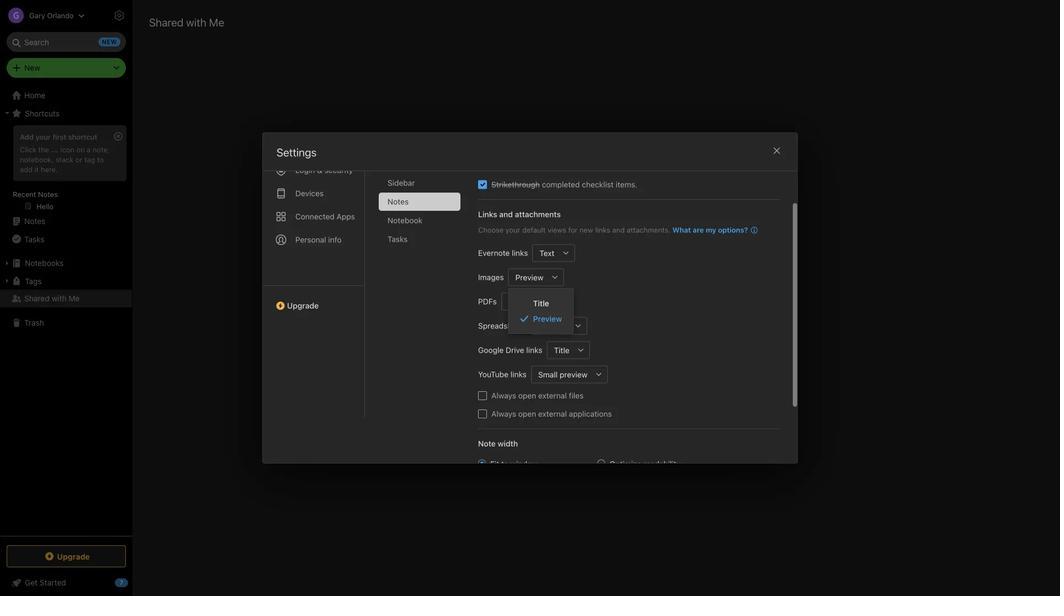 Task type: describe. For each thing, give the bounding box(es) containing it.
connected
[[296, 212, 335, 221]]

shortcut
[[68, 133, 97, 141]]

Choose default view option for Spreadsheets field
[[532, 317, 588, 335]]

2 horizontal spatial with
[[602, 333, 618, 343]]

icon on a note, notebook, stack or tag to add it here.
[[20, 145, 110, 173]]

notes tab
[[379, 193, 461, 211]]

evernote
[[478, 248, 510, 257]]

tree containing home
[[0, 87, 133, 536]]

google drive links
[[478, 346, 543, 355]]

drive
[[506, 346, 524, 355]]

external for files
[[538, 391, 567, 400]]

evernote links
[[478, 248, 528, 257]]

group containing add your first shortcut
[[0, 122, 132, 217]]

personal
[[296, 235, 326, 244]]

stack
[[56, 155, 74, 163]]

settings image
[[113, 9, 126, 22]]

devices
[[296, 189, 324, 198]]

0 vertical spatial shared
[[592, 311, 623, 323]]

preview inside button
[[516, 273, 544, 282]]

notes inside tab
[[388, 197, 409, 206]]

optimize readability
[[610, 460, 681, 469]]

click the ...
[[20, 145, 58, 154]]

external for applications
[[538, 409, 567, 418]]

1 vertical spatial upgrade button
[[7, 546, 126, 568]]

note,
[[93, 145, 110, 154]]

notebook
[[388, 216, 423, 225]]

always for always open external files
[[492, 391, 516, 400]]

1 horizontal spatial upgrade button
[[263, 285, 365, 315]]

note width
[[478, 439, 518, 448]]

always open external applications
[[492, 409, 612, 418]]

it
[[35, 165, 39, 173]]

trash link
[[0, 314, 132, 332]]

1 vertical spatial shared
[[572, 333, 599, 343]]

links down drive
[[511, 370, 527, 379]]

here. inside 'icon on a note, notebook, stack or tag to add it here.'
[[41, 165, 58, 173]]

new button
[[7, 58, 126, 78]]

sidebar
[[388, 178, 415, 187]]

...
[[51, 145, 58, 154]]

dropdown list menu
[[509, 296, 573, 327]]

text
[[540, 248, 555, 258]]

Select218 checkbox
[[478, 180, 487, 189]]

notes down recent notes
[[24, 217, 45, 226]]

notes inside 'shared with me' element
[[484, 333, 508, 343]]

fit to window
[[491, 460, 538, 469]]

expand notebooks image
[[3, 259, 12, 268]]

security
[[325, 165, 353, 175]]

readability
[[644, 460, 681, 469]]

to inside 'icon on a note, notebook, stack or tag to add it here.'
[[97, 155, 104, 163]]

what
[[673, 226, 691, 234]]

login & security
[[296, 165, 353, 175]]

what are my options?
[[673, 226, 748, 234]]

trash
[[24, 318, 44, 328]]

optimize
[[610, 460, 642, 469]]

always for always open external applications
[[492, 409, 516, 418]]

notebooks link
[[0, 255, 132, 272]]

title button
[[547, 341, 572, 359]]

and for attachments
[[499, 210, 513, 219]]

youtube
[[478, 370, 509, 379]]

here. inside 'shared with me' element
[[689, 333, 709, 343]]

fit
[[491, 460, 499, 469]]

links right new
[[596, 226, 611, 234]]

title inside dropdown list menu
[[533, 299, 549, 308]]

apps
[[337, 212, 355, 221]]

the
[[38, 145, 49, 154]]

attachments.
[[627, 226, 671, 234]]

up
[[676, 333, 686, 343]]

always open external files
[[492, 391, 584, 400]]

personal info
[[296, 235, 342, 244]]

tab list for choose your default views for new links and attachments.
[[379, 136, 470, 417]]

text button
[[533, 244, 557, 262]]

views
[[548, 226, 567, 234]]

first
[[53, 133, 66, 141]]

icon
[[60, 145, 74, 154]]

notebook,
[[20, 155, 54, 163]]

tags
[[25, 277, 42, 286]]

yet
[[626, 311, 640, 323]]

recent notes
[[13, 190, 58, 198]]

choose your default views for new links and attachments.
[[478, 226, 671, 234]]

shortcuts button
[[0, 104, 132, 122]]

and for notebooks
[[510, 333, 525, 343]]

small
[[538, 370, 558, 379]]

0 vertical spatial with
[[186, 15, 206, 28]]

note
[[478, 439, 496, 448]]

1 vertical spatial with
[[52, 294, 67, 303]]

google
[[478, 346, 504, 355]]

will
[[638, 333, 650, 343]]

notebooks
[[528, 333, 570, 343]]

small preview button
[[531, 366, 591, 383]]

tab list for links and attachments
[[263, 125, 365, 417]]

applications
[[569, 409, 612, 418]]

links left text button
[[512, 248, 528, 257]]

new
[[24, 63, 40, 72]]

choose
[[478, 226, 504, 234]]

attachments
[[515, 210, 561, 219]]

strikethrough
[[492, 180, 540, 189]]

your for first
[[35, 133, 51, 141]]

shared with me inside the shared with me link
[[24, 294, 80, 303]]

1 vertical spatial and
[[613, 226, 625, 234]]

you
[[621, 333, 635, 343]]

links and attachments
[[478, 210, 561, 219]]

me inside the shared with me link
[[69, 294, 80, 303]]

notebooks
[[25, 259, 64, 268]]

0 horizontal spatial shared
[[24, 294, 50, 303]]

links
[[478, 210, 497, 219]]

shared with me link
[[0, 290, 132, 308]]

are
[[693, 226, 704, 234]]



Task type: vqa. For each thing, say whether or not it's contained in the screenshot.


Task type: locate. For each thing, give the bounding box(es) containing it.
info
[[328, 235, 342, 244]]

1 vertical spatial preview
[[533, 315, 562, 324]]

tree
[[0, 87, 133, 536]]

to inside option group
[[501, 460, 509, 469]]

small preview
[[538, 370, 588, 379]]

Choose default view option for YouTube links field
[[531, 366, 608, 383]]

title inside button
[[554, 346, 570, 355]]

images
[[478, 273, 504, 282]]

pdfs
[[478, 297, 497, 306]]

nothing
[[553, 311, 589, 323]]

tasks tab
[[379, 230, 461, 248]]

here.
[[41, 165, 58, 173], [689, 333, 709, 343]]

window
[[511, 460, 538, 469]]

tab list
[[263, 125, 365, 417], [379, 136, 470, 417]]

links
[[596, 226, 611, 234], [512, 248, 528, 257], [527, 346, 543, 355], [511, 370, 527, 379]]

None search field
[[14, 32, 118, 52]]

1 open from the top
[[518, 391, 536, 400]]

youtube links
[[478, 370, 527, 379]]

0 vertical spatial open
[[518, 391, 536, 400]]

your inside group
[[35, 133, 51, 141]]

with
[[186, 15, 206, 28], [52, 294, 67, 303], [602, 333, 618, 343]]

checklist
[[582, 180, 614, 189]]

1 horizontal spatial your
[[506, 226, 521, 234]]

1 vertical spatial external
[[538, 409, 567, 418]]

1 vertical spatial title
[[554, 346, 570, 355]]

always
[[492, 391, 516, 400], [492, 409, 516, 418]]

choose default view option for pdfs image
[[501, 293, 571, 310]]

1 vertical spatial always
[[492, 409, 516, 418]]

and
[[499, 210, 513, 219], [613, 226, 625, 234], [510, 333, 525, 343]]

add your first shortcut
[[20, 133, 97, 141]]

0 horizontal spatial to
[[97, 155, 104, 163]]

Choose default view option for PDFs field
[[501, 293, 571, 310]]

1 vertical spatial shared
[[24, 294, 50, 303]]

2 vertical spatial and
[[510, 333, 525, 343]]

completed
[[542, 180, 580, 189]]

your down links and attachments
[[506, 226, 521, 234]]

a
[[87, 145, 91, 154]]

add
[[20, 133, 34, 141]]

tasks down notebook
[[388, 234, 408, 244]]

notes right recent
[[38, 190, 58, 198]]

upgrade button
[[263, 285, 365, 315], [7, 546, 126, 568]]

tags button
[[0, 272, 132, 290]]

0 vertical spatial to
[[97, 155, 104, 163]]

shared down 'nothing shared yet'
[[572, 333, 599, 343]]

sidebar tab
[[379, 174, 461, 192]]

Choose default view option for Evernote links field
[[533, 244, 575, 262]]

1 vertical spatial your
[[506, 226, 521, 234]]

open for always open external applications
[[518, 409, 536, 418]]

1 tasks from the left
[[388, 234, 408, 244]]

1 vertical spatial shared with me
[[24, 294, 80, 303]]

0 vertical spatial preview
[[516, 273, 544, 282]]

0 vertical spatial external
[[538, 391, 567, 400]]

0 horizontal spatial shared with me
[[24, 294, 80, 303]]

title up preview link
[[533, 299, 549, 308]]

tab list containing sidebar
[[379, 136, 470, 417]]

Choose default view option for Google Drive links field
[[547, 341, 590, 359]]

option group
[[478, 458, 704, 529]]

open up always open external applications on the bottom
[[518, 391, 536, 400]]

1 horizontal spatial upgrade
[[287, 301, 319, 310]]

1 horizontal spatial tasks
[[388, 234, 408, 244]]

2 external from the top
[[538, 409, 567, 418]]

2 open from the top
[[518, 409, 536, 418]]

preview inside dropdown list menu
[[533, 315, 562, 324]]

1 vertical spatial here.
[[689, 333, 709, 343]]

0 vertical spatial shared with me
[[149, 15, 224, 28]]

0 horizontal spatial upgrade
[[57, 552, 90, 561]]

shared
[[592, 311, 623, 323], [572, 333, 599, 343]]

to down "note,"
[[97, 155, 104, 163]]

0 vertical spatial title
[[533, 299, 549, 308]]

2 vertical spatial with
[[602, 333, 618, 343]]

1 vertical spatial to
[[501, 460, 509, 469]]

0 horizontal spatial upgrade button
[[7, 546, 126, 568]]

0 horizontal spatial with
[[52, 294, 67, 303]]

me
[[209, 15, 224, 28], [69, 294, 80, 303]]

always right always open external applications option
[[492, 409, 516, 418]]

and left attachments.
[[613, 226, 625, 234]]

group
[[0, 122, 132, 217]]

1 vertical spatial me
[[69, 294, 80, 303]]

1 horizontal spatial shared with me
[[149, 15, 224, 28]]

always right always open external files option
[[492, 391, 516, 400]]

settings
[[277, 146, 317, 159]]

external up always open external applications on the bottom
[[538, 391, 567, 400]]

0 vertical spatial here.
[[41, 165, 58, 173]]

1 vertical spatial open
[[518, 409, 536, 418]]

title link
[[509, 296, 573, 311]]

me inside 'shared with me' element
[[209, 15, 224, 28]]

expand tags image
[[3, 277, 12, 286]]

tasks up notebooks
[[24, 235, 44, 244]]

items.
[[616, 180, 638, 189]]

preview
[[516, 273, 544, 282], [533, 315, 562, 324]]

recent
[[13, 190, 36, 198]]

0 horizontal spatial title
[[533, 299, 549, 308]]

0 vertical spatial shared
[[149, 15, 184, 28]]

2 always from the top
[[492, 409, 516, 418]]

preview link
[[509, 311, 573, 327]]

options?
[[718, 226, 748, 234]]

1 horizontal spatial to
[[501, 460, 509, 469]]

external down always open external files
[[538, 409, 567, 418]]

preview
[[560, 370, 588, 379]]

0 horizontal spatial me
[[69, 294, 80, 303]]

tab list containing login & security
[[263, 125, 365, 417]]

0 vertical spatial your
[[35, 133, 51, 141]]

your for default
[[506, 226, 521, 234]]

and inside 'shared with me' element
[[510, 333, 525, 343]]

shared with me inside 'shared with me' element
[[149, 15, 224, 28]]

Always open external files checkbox
[[478, 391, 487, 400]]

shared with me element
[[133, 0, 1061, 597]]

notes up google
[[484, 333, 508, 343]]

click
[[20, 145, 36, 154]]

or
[[75, 155, 82, 163]]

tasks
[[388, 234, 408, 244], [24, 235, 44, 244]]

spreadsheets
[[478, 321, 527, 330]]

on
[[76, 145, 85, 154]]

for
[[569, 226, 578, 234]]

1 external from the top
[[538, 391, 567, 400]]

open down always open external files
[[518, 409, 536, 418]]

0 vertical spatial upgrade
[[287, 301, 319, 310]]

preview down "title" link
[[533, 315, 562, 324]]

notes link
[[0, 213, 132, 230]]

here. right it
[[41, 165, 58, 173]]

to right fit
[[501, 460, 509, 469]]

shared up notes and notebooks shared with you will show up here.
[[592, 311, 623, 323]]

my
[[706, 226, 717, 234]]

1 horizontal spatial shared
[[149, 15, 184, 28]]

notes down sidebar
[[388, 197, 409, 206]]

tasks button
[[0, 230, 132, 248]]

width
[[498, 439, 518, 448]]

files
[[569, 391, 584, 400]]

default
[[523, 226, 546, 234]]

0 vertical spatial always
[[492, 391, 516, 400]]

preview button
[[509, 268, 546, 286]]

0 vertical spatial upgrade button
[[263, 285, 365, 315]]

1 horizontal spatial with
[[186, 15, 206, 28]]

shared with me
[[149, 15, 224, 28], [24, 294, 80, 303]]

1 always from the top
[[492, 391, 516, 400]]

shared down "tags"
[[24, 294, 50, 303]]

your up the
[[35, 133, 51, 141]]

title down notebooks
[[554, 346, 570, 355]]

connected apps
[[296, 212, 355, 221]]

0 vertical spatial me
[[209, 15, 224, 28]]

1 vertical spatial upgrade
[[57, 552, 90, 561]]

0 horizontal spatial tab list
[[263, 125, 365, 417]]

new
[[580, 226, 594, 234]]

shared right settings image
[[149, 15, 184, 28]]

tasks inside button
[[24, 235, 44, 244]]

2 tasks from the left
[[24, 235, 44, 244]]

login
[[296, 165, 315, 175]]

tasks inside tab
[[388, 234, 408, 244]]

upgrade
[[287, 301, 319, 310], [57, 552, 90, 561]]

notes and notebooks shared with you will show up here.
[[484, 333, 709, 343]]

option group containing fit to window
[[478, 458, 704, 529]]

show
[[653, 333, 674, 343]]

here. right up
[[689, 333, 709, 343]]

close image
[[771, 144, 784, 157]]

0 horizontal spatial tasks
[[24, 235, 44, 244]]

links down notebooks
[[527, 346, 543, 355]]

and right links
[[499, 210, 513, 219]]

nothing shared yet
[[553, 311, 640, 323]]

1 horizontal spatial title
[[554, 346, 570, 355]]

Choose default view option for Images field
[[509, 268, 564, 286]]

tag
[[84, 155, 95, 163]]

Search text field
[[14, 32, 118, 52]]

and up drive
[[510, 333, 525, 343]]

notebook tab
[[379, 211, 461, 230]]

open for always open external files
[[518, 391, 536, 400]]

home
[[24, 91, 45, 100]]

to
[[97, 155, 104, 163], [501, 460, 509, 469]]

1 horizontal spatial me
[[209, 15, 224, 28]]

strikethrough completed checklist items.
[[492, 180, 638, 189]]

add
[[20, 165, 33, 173]]

0 horizontal spatial here.
[[41, 165, 58, 173]]

&
[[317, 165, 323, 175]]

Always open external applications checkbox
[[478, 410, 487, 418]]

1 horizontal spatial tab list
[[379, 136, 470, 417]]

1 horizontal spatial here.
[[689, 333, 709, 343]]

preview up choose default view option for pdfs image
[[516, 273, 544, 282]]

0 horizontal spatial your
[[35, 133, 51, 141]]

0 vertical spatial and
[[499, 210, 513, 219]]



